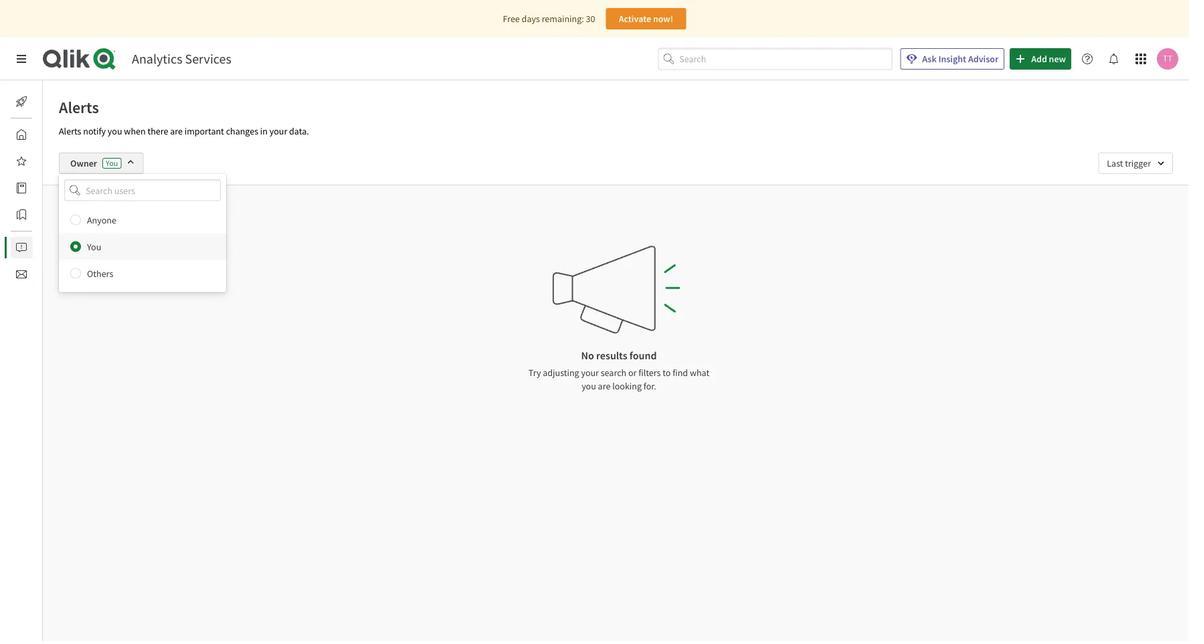 Task type: locate. For each thing, give the bounding box(es) containing it.
open sidebar menu image
[[16, 54, 27, 64]]

are
[[170, 125, 183, 137], [598, 380, 611, 392]]

your right in
[[270, 125, 287, 137]]

alerts left "notify"
[[59, 125, 81, 137]]

anyone
[[87, 214, 116, 226]]

advisor
[[968, 53, 999, 65]]

0 vertical spatial are
[[170, 125, 183, 137]]

you left 'when'
[[108, 125, 122, 137]]

when
[[124, 125, 146, 137]]

0 vertical spatial you
[[106, 158, 118, 168]]

2 vertical spatial you
[[582, 380, 596, 392]]

ask insight advisor
[[923, 53, 999, 65]]

collections image
[[16, 209, 27, 220]]

are right "there"
[[170, 125, 183, 137]]

1 vertical spatial your
[[581, 367, 599, 379]]

1 horizontal spatial are
[[598, 380, 611, 392]]

or
[[628, 367, 637, 379]]

activate now! link
[[606, 8, 686, 29]]

1 vertical spatial are
[[598, 380, 611, 392]]

you down no
[[582, 380, 596, 392]]

your
[[270, 125, 287, 137], [581, 367, 599, 379]]

0 vertical spatial you
[[108, 125, 122, 137]]

1 horizontal spatial your
[[581, 367, 599, 379]]

you inside no results found try adjusting your search or filters to find what you are looking for.
[[582, 380, 596, 392]]

alerts right alerts icon
[[43, 242, 65, 254]]

owner
[[70, 157, 97, 169]]

catalog
[[43, 182, 73, 194]]

find
[[673, 367, 688, 379]]

1 vertical spatial you
[[110, 207, 125, 219]]

you right by
[[110, 207, 125, 219]]

you inside owned by you 'button'
[[110, 207, 125, 219]]

changes
[[226, 125, 258, 137]]

filters region
[[43, 142, 1189, 292]]

alerts
[[59, 97, 99, 117], [59, 125, 81, 137], [43, 242, 65, 254]]

you for notify
[[108, 125, 122, 137]]

you inside owner option group
[[87, 241, 101, 253]]

for.
[[644, 380, 657, 392]]

important
[[185, 125, 224, 137]]

you
[[106, 158, 118, 168], [87, 241, 101, 253]]

adjusting
[[543, 367, 579, 379]]

you right "owner"
[[106, 158, 118, 168]]

by
[[98, 207, 108, 219]]

2 vertical spatial alerts
[[43, 242, 65, 254]]

no
[[581, 349, 594, 362]]

owned
[[68, 207, 96, 219]]

results
[[596, 349, 628, 362]]

1 horizontal spatial you
[[106, 158, 118, 168]]

subscriptions image
[[16, 269, 27, 280]]

owner option group
[[59, 207, 226, 287]]

analytics
[[132, 51, 182, 67]]

found
[[630, 349, 657, 362]]

1 vertical spatial alerts
[[59, 125, 81, 137]]

last
[[1107, 157, 1123, 169]]

owned by you
[[68, 207, 125, 219]]

getting started image
[[16, 96, 27, 107]]

your inside no results found try adjusting your search or filters to find what you are looking for.
[[581, 367, 599, 379]]

you
[[108, 125, 122, 137], [110, 207, 125, 219], [582, 380, 596, 392]]

free days remaining: 30
[[503, 13, 595, 25]]

are down search
[[598, 380, 611, 392]]

in
[[260, 125, 268, 137]]

0 vertical spatial your
[[270, 125, 287, 137]]

None field
[[59, 179, 226, 201]]

1 vertical spatial you
[[87, 241, 101, 253]]

0 horizontal spatial you
[[87, 241, 101, 253]]

catalog link
[[11, 177, 73, 199]]

alerts up "notify"
[[59, 97, 99, 117]]

search
[[601, 367, 627, 379]]

Search users text field
[[83, 179, 205, 201]]

home link
[[11, 124, 66, 145]]

owned by you button
[[59, 201, 141, 224]]

your down no
[[581, 367, 599, 379]]

what
[[690, 367, 710, 379]]

activate
[[619, 13, 651, 25]]

analytics services
[[132, 51, 231, 67]]

you up others
[[87, 241, 101, 253]]

are inside no results found try adjusting your search or filters to find what you are looking for.
[[598, 380, 611, 392]]

last trigger
[[1107, 157, 1151, 169]]



Task type: describe. For each thing, give the bounding box(es) containing it.
you for by
[[110, 207, 125, 219]]

there
[[148, 125, 168, 137]]

new
[[1049, 53, 1066, 65]]

0 horizontal spatial your
[[270, 125, 287, 137]]

analytics services element
[[132, 51, 231, 67]]

activate now!
[[619, 13, 673, 25]]

alerts link
[[11, 237, 65, 258]]

0 horizontal spatial are
[[170, 125, 183, 137]]

searchbar element
[[658, 48, 892, 70]]

now!
[[653, 13, 673, 25]]

alerts image
[[16, 242, 27, 253]]

none field inside filters region
[[59, 179, 226, 201]]

data.
[[289, 125, 309, 137]]

ask insight advisor button
[[900, 48, 1005, 70]]

terry turtle image
[[1157, 48, 1179, 70]]

alerts notify you when there are important changes in your data.
[[59, 125, 309, 137]]

alerts inside navigation pane element
[[43, 242, 65, 254]]

no results found try adjusting your search or filters to find what you are looking for.
[[529, 349, 710, 392]]

days
[[522, 13, 540, 25]]

notify
[[83, 125, 106, 137]]

services
[[185, 51, 231, 67]]

add new button
[[1010, 48, 1072, 70]]

30
[[586, 13, 595, 25]]

try
[[529, 367, 541, 379]]

to
[[663, 367, 671, 379]]

navigation pane element
[[0, 86, 73, 290]]

looking
[[613, 380, 642, 392]]

free
[[503, 13, 520, 25]]

remaining:
[[542, 13, 584, 25]]

add
[[1032, 53, 1047, 65]]

Search text field
[[680, 48, 892, 70]]

trigger
[[1125, 157, 1151, 169]]

home
[[43, 129, 66, 141]]

ask
[[923, 53, 937, 65]]

others
[[87, 267, 113, 280]]

filters
[[639, 367, 661, 379]]

home image
[[16, 129, 27, 140]]

Last trigger field
[[1099, 153, 1173, 174]]

insight
[[939, 53, 967, 65]]

0 vertical spatial alerts
[[59, 97, 99, 117]]

add new
[[1032, 53, 1066, 65]]



Task type: vqa. For each thing, say whether or not it's contained in the screenshot.
4th 'We' from the top of the application containing Sales by City Code and Customer
no



